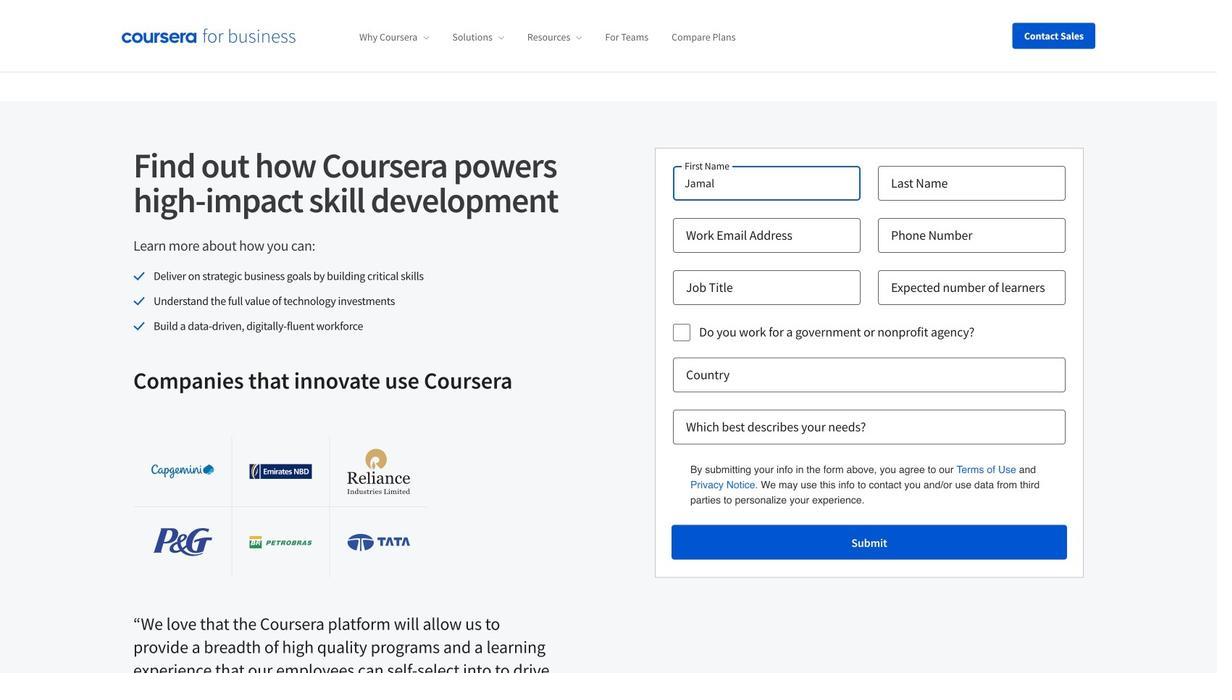 Task type: vqa. For each thing, say whether or not it's contained in the screenshot.
CAPGEMINI LOGO
yes



Task type: describe. For each thing, give the bounding box(es) containing it.
reliance logo image
[[348, 449, 410, 494]]

coursera for business image
[[122, 28, 296, 43]]

p&g logo image
[[153, 529, 212, 557]]

petrobras logo image
[[250, 536, 312, 549]]

Work Email Address email field
[[673, 218, 861, 253]]



Task type: locate. For each thing, give the bounding box(es) containing it.
Job Title text field
[[673, 270, 861, 305]]

First Name text field
[[673, 166, 861, 201]]

capgemini logo image
[[151, 465, 214, 479]]

None checkbox
[[673, 324, 691, 341]]

Last Name text field
[[878, 166, 1066, 201]]

emirates logo image
[[250, 464, 312, 479]]

tata logo image
[[348, 534, 410, 551]]

Country Code + Phone Number telephone field
[[878, 218, 1066, 253]]



